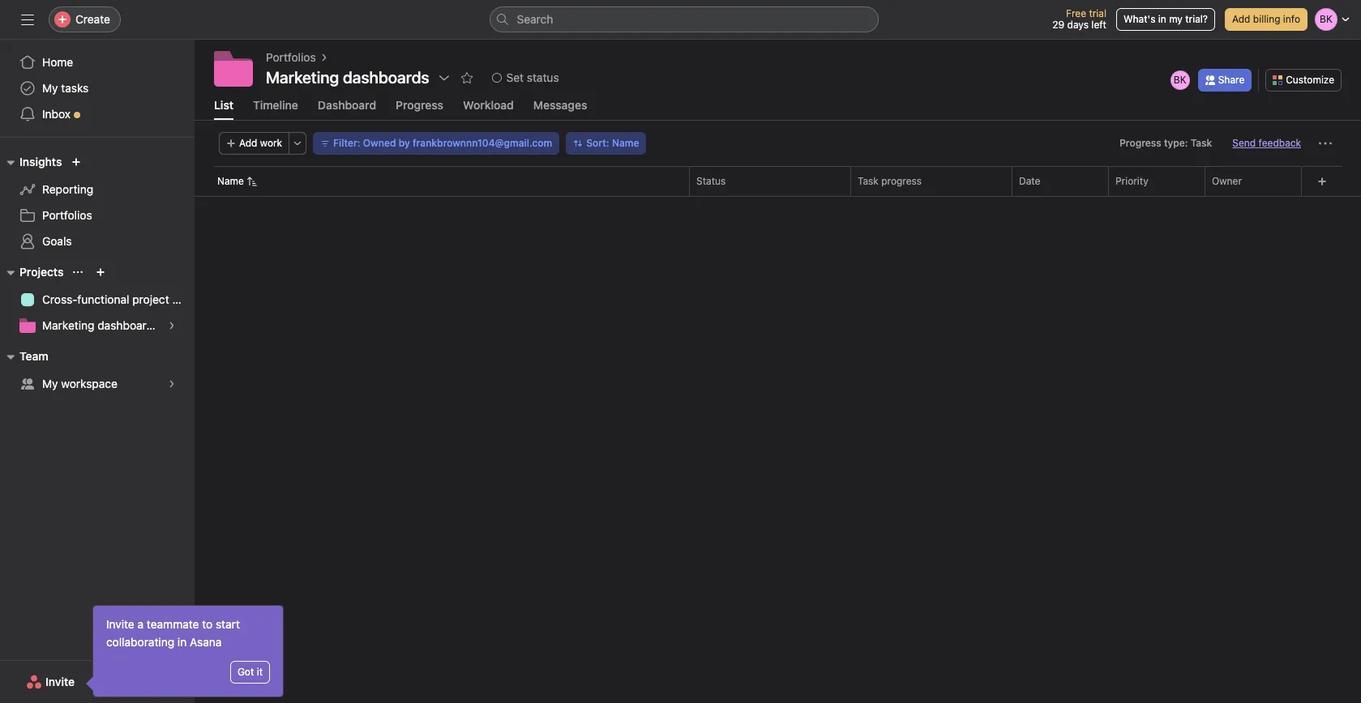 Task type: describe. For each thing, give the bounding box(es) containing it.
progress
[[882, 175, 922, 187]]

invite for invite a teammate to start collaborating in asana got it
[[106, 618, 134, 632]]

what's in my trial? button
[[1117, 8, 1216, 31]]

insights
[[19, 155, 62, 169]]

bk
[[1174, 73, 1187, 86]]

share button
[[1198, 69, 1252, 91]]

trial
[[1090, 7, 1107, 19]]

goals
[[42, 234, 72, 248]]

1 horizontal spatial portfolios link
[[266, 49, 316, 67]]

got it button
[[230, 662, 270, 685]]

add work button
[[219, 132, 290, 155]]

name inside dropdown button
[[612, 137, 639, 149]]

list
[[214, 98, 234, 112]]

send feedback
[[1233, 137, 1302, 149]]

invite button
[[15, 668, 85, 698]]

add billing info button
[[1225, 8, 1308, 31]]

teammate
[[147, 618, 199, 632]]

show options, current sort, top image
[[73, 268, 83, 277]]

home
[[42, 55, 73, 69]]

my tasks
[[42, 81, 89, 95]]

work
[[260, 137, 282, 149]]

cross-
[[42, 293, 77, 307]]

list link
[[214, 98, 234, 120]]

workload
[[463, 98, 514, 112]]

customize button
[[1266, 69, 1342, 91]]

create
[[75, 12, 110, 26]]

in inside invite a teammate to start collaborating in asana got it
[[178, 636, 187, 650]]

see details, my workspace image
[[167, 380, 177, 389]]

teams element
[[0, 342, 195, 401]]

task inside dropdown button
[[1191, 137, 1213, 149]]

tasks
[[61, 81, 89, 95]]

frankbrownnn104@gmail.com
[[413, 137, 553, 149]]

insights button
[[0, 152, 62, 172]]

send
[[1233, 137, 1257, 149]]

progress type: task
[[1120, 137, 1213, 149]]

send feedback link
[[1233, 136, 1302, 151]]

owner
[[1213, 175, 1243, 187]]

status
[[527, 71, 559, 84]]

search list box
[[489, 6, 879, 32]]

filter:
[[333, 137, 361, 149]]

dashboards
[[98, 319, 159, 333]]

search button
[[489, 6, 879, 32]]

global element
[[0, 40, 195, 137]]

set status
[[507, 71, 559, 84]]

show options image
[[438, 71, 451, 84]]

projects button
[[0, 263, 64, 282]]

hide sidebar image
[[21, 13, 34, 26]]

invite for invite
[[45, 676, 75, 689]]

feedback
[[1259, 137, 1302, 149]]

projects
[[19, 265, 64, 279]]

add for add billing info
[[1233, 13, 1251, 25]]

projects element
[[0, 258, 195, 342]]

share
[[1219, 73, 1245, 86]]

marketing dashboards
[[266, 68, 429, 87]]

set
[[507, 71, 524, 84]]

portfolios inside insights element
[[42, 208, 92, 222]]

my workspace
[[42, 377, 118, 391]]

timeline
[[253, 98, 298, 112]]

to
[[202, 618, 213, 632]]

a
[[138, 618, 144, 632]]

inbox link
[[10, 101, 185, 127]]

add field image
[[1318, 177, 1327, 187]]

my for my workspace
[[42, 377, 58, 391]]

timeline link
[[253, 98, 298, 120]]

sort:
[[587, 137, 610, 149]]

asana
[[190, 636, 222, 650]]

set status button
[[485, 67, 567, 89]]

filter: owned by frankbrownnn104@gmail.com button
[[313, 132, 560, 155]]

dashboard link
[[318, 98, 376, 120]]

billing
[[1254, 13, 1281, 25]]

marketing
[[42, 319, 94, 333]]

inbox
[[42, 107, 71, 121]]

cross-functional project plan
[[42, 293, 195, 307]]

progress type: task button
[[1113, 132, 1220, 155]]

invite a teammate to start collaborating in asana got it
[[106, 618, 263, 679]]

reporting
[[42, 182, 93, 196]]

add to starred image
[[460, 71, 473, 84]]



Task type: vqa. For each thing, say whether or not it's contained in the screenshot.
"Type the name of a team, a project, or people" TEXT BOX
no



Task type: locate. For each thing, give the bounding box(es) containing it.
owned
[[363, 137, 396, 149]]

1 horizontal spatial portfolios
[[266, 50, 316, 64]]

add work
[[239, 137, 282, 149]]

it
[[257, 667, 263, 679]]

see details, marketing dashboards image
[[167, 321, 177, 331]]

more actions image
[[293, 139, 303, 148]]

reporting link
[[10, 177, 185, 203]]

project
[[132, 293, 169, 307]]

row containing name
[[195, 166, 1362, 196]]

left
[[1092, 19, 1107, 31]]

name
[[612, 137, 639, 149], [217, 175, 244, 187]]

portfolios link up timeline
[[266, 49, 316, 67]]

1 horizontal spatial invite
[[106, 618, 134, 632]]

1 horizontal spatial in
[[1159, 13, 1167, 25]]

1 horizontal spatial task
[[1191, 137, 1213, 149]]

0 horizontal spatial invite
[[45, 676, 75, 689]]

name inside row
[[217, 175, 244, 187]]

2 row from the top
[[195, 195, 1362, 197]]

date
[[1019, 175, 1041, 187]]

new image
[[72, 157, 81, 167]]

messages link
[[533, 98, 588, 120]]

1 vertical spatial task
[[858, 175, 879, 187]]

0 horizontal spatial in
[[178, 636, 187, 650]]

task left progress
[[858, 175, 879, 187]]

0 horizontal spatial portfolios link
[[10, 203, 185, 229]]

name right sort:
[[612, 137, 639, 149]]

2 my from the top
[[42, 377, 58, 391]]

1 vertical spatial invite
[[45, 676, 75, 689]]

marketing dashboards
[[42, 319, 159, 333]]

add for add work
[[239, 137, 257, 149]]

progress for progress type: task
[[1120, 137, 1162, 149]]

0 vertical spatial portfolios
[[266, 50, 316, 64]]

1 vertical spatial portfolios
[[42, 208, 92, 222]]

0 vertical spatial portfolios link
[[266, 49, 316, 67]]

sort: name
[[587, 137, 639, 149]]

progress left type:
[[1120, 137, 1162, 149]]

my inside teams element
[[42, 377, 58, 391]]

free
[[1067, 7, 1087, 19]]

team button
[[0, 347, 48, 367]]

1 vertical spatial progress
[[1120, 137, 1162, 149]]

0 horizontal spatial add
[[239, 137, 257, 149]]

task progress
[[858, 175, 922, 187]]

add inside "button"
[[239, 137, 257, 149]]

progress link
[[396, 98, 444, 120]]

collaborating
[[106, 636, 174, 650]]

add left work
[[239, 137, 257, 149]]

0 vertical spatial name
[[612, 137, 639, 149]]

progress
[[396, 98, 444, 112], [1120, 137, 1162, 149]]

workload link
[[463, 98, 514, 120]]

add inside button
[[1233, 13, 1251, 25]]

free trial 29 days left
[[1053, 7, 1107, 31]]

status
[[697, 175, 726, 187]]

portfolios
[[266, 50, 316, 64], [42, 208, 92, 222]]

my
[[1170, 13, 1183, 25]]

0 horizontal spatial name
[[217, 175, 244, 187]]

progress for progress
[[396, 98, 444, 112]]

portfolios up timeline
[[266, 50, 316, 64]]

plan
[[172, 293, 195, 307]]

invite a teammate to start collaborating in asana tooltip
[[88, 607, 283, 698]]

invite inside button
[[45, 676, 75, 689]]

0 vertical spatial add
[[1233, 13, 1251, 25]]

1 my from the top
[[42, 81, 58, 95]]

priority
[[1116, 175, 1149, 187]]

insights element
[[0, 148, 195, 258]]

invite
[[106, 618, 134, 632], [45, 676, 75, 689]]

0 horizontal spatial task
[[858, 175, 879, 187]]

1 row from the top
[[195, 166, 1362, 196]]

goals link
[[10, 229, 185, 255]]

my left tasks
[[42, 81, 58, 95]]

filter: owned by frankbrownnn104@gmail.com
[[333, 137, 553, 149]]

row
[[195, 166, 1362, 196], [195, 195, 1362, 197]]

trial?
[[1186, 13, 1208, 25]]

start
[[216, 618, 240, 632]]

customize
[[1287, 73, 1335, 86]]

add left billing at the top
[[1233, 13, 1251, 25]]

0 horizontal spatial portfolios
[[42, 208, 92, 222]]

by
[[399, 137, 410, 149]]

search
[[517, 12, 554, 26]]

more actions image
[[1320, 137, 1333, 150]]

1 vertical spatial my
[[42, 377, 58, 391]]

my inside global element
[[42, 81, 58, 95]]

in inside button
[[1159, 13, 1167, 25]]

messages
[[533, 98, 588, 112]]

my down team
[[42, 377, 58, 391]]

dashboard
[[318, 98, 376, 112]]

my
[[42, 81, 58, 95], [42, 377, 58, 391]]

portfolios down reporting
[[42, 208, 92, 222]]

cross-functional project plan link
[[10, 287, 195, 313]]

1 vertical spatial add
[[239, 137, 257, 149]]

invite inside invite a teammate to start collaborating in asana got it
[[106, 618, 134, 632]]

in left the my
[[1159, 13, 1167, 25]]

1 vertical spatial portfolios link
[[10, 203, 185, 229]]

in down teammate
[[178, 636, 187, 650]]

1 horizontal spatial progress
[[1120, 137, 1162, 149]]

add
[[1233, 13, 1251, 25], [239, 137, 257, 149]]

1 vertical spatial name
[[217, 175, 244, 187]]

0 vertical spatial progress
[[396, 98, 444, 112]]

task
[[1191, 137, 1213, 149], [858, 175, 879, 187]]

functional
[[77, 293, 129, 307]]

workspace
[[61, 377, 118, 391]]

what's in my trial?
[[1124, 13, 1208, 25]]

0 horizontal spatial progress
[[396, 98, 444, 112]]

marketing dashboards link
[[10, 313, 185, 339]]

0 vertical spatial my
[[42, 81, 58, 95]]

progress down show options icon
[[396, 98, 444, 112]]

ascending image
[[247, 177, 257, 187]]

task right type:
[[1191, 137, 1213, 149]]

sort: name button
[[566, 132, 647, 155]]

got
[[238, 667, 254, 679]]

1 horizontal spatial add
[[1233, 13, 1251, 25]]

new project or portfolio image
[[96, 268, 106, 277]]

type:
[[1165, 137, 1189, 149]]

name left ascending image
[[217, 175, 244, 187]]

0 vertical spatial in
[[1159, 13, 1167, 25]]

my workspace link
[[10, 371, 185, 397]]

add billing info
[[1233, 13, 1301, 25]]

portfolios link
[[266, 49, 316, 67], [10, 203, 185, 229]]

29
[[1053, 19, 1065, 31]]

1 horizontal spatial name
[[612, 137, 639, 149]]

0 vertical spatial task
[[1191, 137, 1213, 149]]

1 vertical spatial in
[[178, 636, 187, 650]]

what's
[[1124, 13, 1156, 25]]

0 vertical spatial invite
[[106, 618, 134, 632]]

progress inside dropdown button
[[1120, 137, 1162, 149]]

team
[[19, 350, 48, 363]]

info
[[1284, 13, 1301, 25]]

in
[[1159, 13, 1167, 25], [178, 636, 187, 650]]

create button
[[49, 6, 121, 32]]

portfolios link down reporting
[[10, 203, 185, 229]]

days
[[1068, 19, 1089, 31]]

my for my tasks
[[42, 81, 58, 95]]



